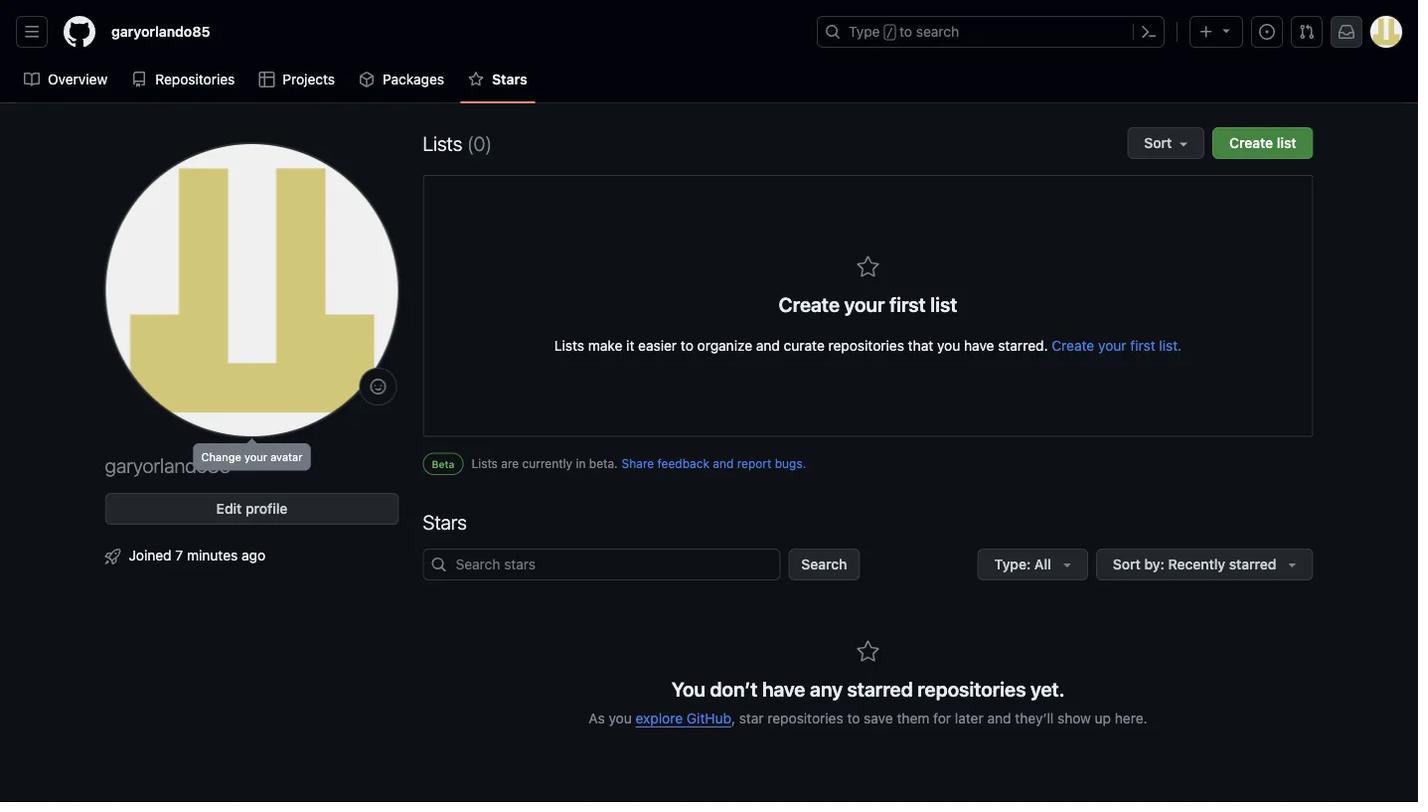 Task type: locate. For each thing, give the bounding box(es) containing it.
list
[[1277, 135, 1297, 151], [931, 293, 958, 316]]

stars up search icon
[[423, 510, 467, 533]]

repositories down any
[[768, 710, 844, 727]]

garyorlando85 link
[[103, 16, 218, 48]]

first up that
[[890, 293, 926, 316]]

to inside you don't have any starred repositories yet. as you explore github ,                   star repositories to save them for later and they'll show up here.
[[848, 710, 860, 727]]

they'll
[[1015, 710, 1054, 727]]

starred inside you don't have any starred repositories yet. as you explore github ,                   star repositories to save them for later and they'll show up here.
[[848, 678, 913, 701]]

0 horizontal spatial and
[[713, 457, 734, 470]]

smiley image
[[370, 379, 386, 395]]

yet.
[[1031, 678, 1065, 701]]

create
[[1230, 135, 1274, 151], [779, 293, 840, 316], [1052, 338, 1095, 354]]

0 vertical spatial you
[[938, 338, 961, 354]]

you right as
[[609, 710, 632, 727]]

rocket image
[[105, 549, 121, 565]]

repo image
[[131, 72, 147, 87]]

lists left make
[[555, 338, 585, 354]]

it
[[627, 338, 635, 354]]

up
[[1095, 710, 1112, 727]]

1 vertical spatial garyorlando85
[[105, 453, 231, 477]]

save
[[864, 710, 894, 727]]

to
[[900, 23, 913, 40], [681, 338, 694, 354], [848, 710, 860, 727]]

to right /
[[900, 23, 913, 40]]

starred inside button
[[1230, 556, 1277, 573]]

list inside button
[[1277, 135, 1297, 151]]

sort by: recently starred
[[1113, 556, 1277, 573]]

2 horizontal spatial create
[[1230, 135, 1274, 151]]

0 horizontal spatial sort
[[1113, 556, 1141, 573]]

0 vertical spatial starred
[[1230, 556, 1277, 573]]

explore github link
[[636, 710, 732, 727]]

0 vertical spatial first
[[890, 293, 926, 316]]

type: all
[[995, 556, 1052, 573]]

0 horizontal spatial have
[[762, 678, 806, 701]]

in
[[576, 457, 586, 470]]

star image right packages
[[468, 72, 484, 87]]

1 vertical spatial have
[[762, 678, 806, 701]]

0 vertical spatial create
[[1230, 135, 1274, 151]]

1 vertical spatial lists
[[555, 338, 585, 354]]

star image
[[468, 72, 484, 87], [857, 640, 880, 664]]

2 vertical spatial lists
[[472, 457, 498, 470]]

1 horizontal spatial first
[[1131, 338, 1156, 354]]

create your first list. button
[[1052, 336, 1182, 356]]

1 horizontal spatial lists
[[472, 457, 498, 470]]

0 vertical spatial sort
[[1145, 135, 1173, 151]]

2 horizontal spatial triangle down image
[[1285, 557, 1301, 573]]

ago
[[242, 547, 266, 563]]

1 horizontal spatial starred
[[1230, 556, 1277, 573]]

you right that
[[938, 338, 961, 354]]

show
[[1058, 710, 1092, 727]]

and
[[756, 338, 780, 354], [713, 457, 734, 470], [988, 710, 1012, 727]]

sort inside button
[[1113, 556, 1141, 573]]

your down star icon
[[845, 293, 885, 316]]

and inside you don't have any starred repositories yet. as you explore github ,                   star repositories to save them for later and they'll show up here.
[[988, 710, 1012, 727]]

triangle down image right plus icon
[[1219, 22, 1235, 38]]

1 vertical spatial starred
[[848, 678, 913, 701]]

0 horizontal spatial stars
[[423, 510, 467, 533]]

1 horizontal spatial stars
[[492, 71, 527, 87]]

0 horizontal spatial first
[[890, 293, 926, 316]]

create right sort popup button
[[1230, 135, 1274, 151]]

your
[[845, 293, 885, 316], [1099, 338, 1127, 354]]

1 vertical spatial first
[[1131, 338, 1156, 354]]

1 horizontal spatial have
[[965, 338, 995, 354]]

have
[[965, 338, 995, 354], [762, 678, 806, 701]]

first left list.
[[1131, 338, 1156, 354]]

1 vertical spatial star image
[[857, 640, 880, 664]]

lists
[[423, 131, 463, 155], [555, 338, 585, 354], [472, 457, 498, 470]]

minutes
[[187, 547, 238, 563]]

repositories
[[829, 338, 905, 354], [918, 678, 1026, 701], [768, 710, 844, 727]]

1 horizontal spatial your
[[1099, 338, 1127, 354]]

by:
[[1145, 556, 1165, 573]]

later
[[955, 710, 984, 727]]

triangle down image right 'recently'
[[1285, 557, 1301, 573]]

1 vertical spatial stars
[[423, 510, 467, 533]]

command palette image
[[1141, 24, 1157, 40]]

0 horizontal spatial list
[[931, 293, 958, 316]]

sort inside popup button
[[1145, 135, 1173, 151]]

edit profile
[[216, 501, 288, 517]]

stars link
[[460, 65, 535, 94]]

joined
[[129, 547, 172, 563]]

1 vertical spatial sort
[[1113, 556, 1141, 573]]

you
[[938, 338, 961, 354], [609, 710, 632, 727]]

create up curate
[[779, 293, 840, 316]]

starred.
[[998, 338, 1048, 354]]

sort button
[[1128, 127, 1205, 159]]

0 horizontal spatial triangle down image
[[1060, 557, 1076, 573]]

create list
[[1230, 135, 1297, 151]]

star image up you don't have any starred repositories yet. as you explore github ,                   star repositories to save them for later and they'll show up here.
[[857, 640, 880, 664]]

0 horizontal spatial starred
[[848, 678, 913, 701]]

first
[[890, 293, 926, 316], [1131, 338, 1156, 354]]

0 horizontal spatial to
[[681, 338, 694, 354]]

all
[[1035, 556, 1052, 573]]

/
[[887, 26, 894, 40]]

triangle down image inside type: all button
[[1060, 557, 1076, 573]]

garyorlando85 up repo icon
[[111, 23, 210, 40]]

them
[[897, 710, 930, 727]]

have left any
[[762, 678, 806, 701]]

and left curate
[[756, 338, 780, 354]]

0 vertical spatial to
[[900, 23, 913, 40]]

repositories down "create your first list"
[[829, 338, 905, 354]]

and right later
[[988, 710, 1012, 727]]

0 vertical spatial list
[[1277, 135, 1297, 151]]

create right starred. on the right top of page
[[1052, 338, 1095, 354]]

1 horizontal spatial star image
[[857, 640, 880, 664]]

starred
[[1230, 556, 1277, 573], [848, 678, 913, 701]]

0 vertical spatial star image
[[468, 72, 484, 87]]

1 horizontal spatial and
[[756, 338, 780, 354]]

2 horizontal spatial and
[[988, 710, 1012, 727]]

garyorlando85 up edit
[[105, 453, 231, 477]]

2 vertical spatial to
[[848, 710, 860, 727]]

1 vertical spatial repositories
[[918, 678, 1026, 701]]

plus image
[[1199, 24, 1215, 40]]

sort for sort by: recently starred
[[1113, 556, 1141, 573]]

joined 7 minutes ago
[[129, 547, 266, 563]]

stars
[[492, 71, 527, 87], [423, 510, 467, 533]]

0 horizontal spatial your
[[845, 293, 885, 316]]

stars right packages
[[492, 71, 527, 87]]

report
[[737, 457, 772, 470]]

sort by: recently starred button
[[1096, 549, 1314, 581]]

starred up save
[[848, 678, 913, 701]]

repositories up later
[[918, 678, 1026, 701]]

lists left are
[[472, 457, 498, 470]]

have left starred. on the right top of page
[[965, 338, 995, 354]]

lists (0)
[[423, 131, 492, 155]]

0 vertical spatial your
[[845, 293, 885, 316]]

1 horizontal spatial sort
[[1145, 135, 1173, 151]]

sort
[[1145, 135, 1173, 151], [1113, 556, 1141, 573]]

overview link
[[16, 65, 116, 94]]

organize
[[698, 338, 753, 354]]

starred right 'recently'
[[1230, 556, 1277, 573]]

triangle down image right all
[[1060, 557, 1076, 573]]

1 vertical spatial your
[[1099, 338, 1127, 354]]

0 horizontal spatial create
[[779, 293, 840, 316]]

1 vertical spatial create
[[779, 293, 840, 316]]

triangle down image inside sort by: recently starred button
[[1285, 557, 1301, 573]]

0 horizontal spatial you
[[609, 710, 632, 727]]

1 horizontal spatial to
[[848, 710, 860, 727]]

1 horizontal spatial create
[[1052, 338, 1095, 354]]

0 horizontal spatial lists
[[423, 131, 463, 155]]

to right easier
[[681, 338, 694, 354]]

0 vertical spatial lists
[[423, 131, 463, 155]]

issue opened image
[[1260, 24, 1276, 40]]

to left save
[[848, 710, 860, 727]]

lists left (0)
[[423, 131, 463, 155]]

lists for lists
[[423, 131, 463, 155]]

that
[[908, 338, 934, 354]]

have inside you don't have any starred repositories yet. as you explore github ,                   star repositories to save them for later and they'll show up here.
[[762, 678, 806, 701]]

and left report
[[713, 457, 734, 470]]

1 vertical spatial you
[[609, 710, 632, 727]]

0 horizontal spatial star image
[[468, 72, 484, 87]]

create inside button
[[1230, 135, 1274, 151]]

2 horizontal spatial lists
[[555, 338, 585, 354]]

1 horizontal spatial you
[[938, 338, 961, 354]]

your left list.
[[1099, 338, 1127, 354]]

change your avatar image
[[105, 143, 399, 437]]

2 vertical spatial and
[[988, 710, 1012, 727]]

packages
[[383, 71, 444, 87]]

triangle down image
[[1219, 22, 1235, 38], [1060, 557, 1076, 573], [1285, 557, 1301, 573]]

bugs.
[[775, 457, 807, 470]]

1 vertical spatial list
[[931, 293, 958, 316]]

garyorlando85
[[111, 23, 210, 40], [105, 453, 231, 477]]

1 vertical spatial to
[[681, 338, 694, 354]]

lists for lists make it easier to organize and curate repositories that you have starred.
[[555, 338, 585, 354]]

1 horizontal spatial list
[[1277, 135, 1297, 151]]



Task type: vqa. For each thing, say whether or not it's contained in the screenshot.
2nd dot fill icon
no



Task type: describe. For each thing, give the bounding box(es) containing it.
overview
[[48, 71, 108, 87]]

lists make it easier to organize and curate repositories that you have starred. create your first list.
[[555, 338, 1182, 354]]

currently
[[522, 457, 573, 470]]

for
[[934, 710, 952, 727]]

lists are currently in beta. share feedback and report bugs.
[[472, 457, 807, 470]]

share feedback and report bugs. link
[[622, 455, 807, 472]]

packages link
[[351, 65, 452, 94]]

create your first list
[[779, 293, 958, 316]]

0 vertical spatial and
[[756, 338, 780, 354]]

type: all button
[[978, 549, 1088, 581]]

here.
[[1115, 710, 1148, 727]]

0 vertical spatial stars
[[492, 71, 527, 87]]

Search stars search field
[[423, 549, 781, 581]]

you inside you don't have any starred repositories yet. as you explore github ,                   star repositories to save them for later and they'll show up here.
[[609, 710, 632, 727]]

7
[[175, 547, 183, 563]]

star image for stars
[[468, 72, 484, 87]]

edit profile button
[[105, 493, 399, 525]]

any
[[810, 678, 843, 701]]

triangle down image for type: all
[[1060, 557, 1076, 573]]

github
[[687, 710, 732, 727]]

0 vertical spatial have
[[965, 338, 995, 354]]

beta
[[432, 458, 455, 470]]

0 vertical spatial repositories
[[829, 338, 905, 354]]

curate
[[784, 338, 825, 354]]

make
[[588, 338, 623, 354]]

,
[[732, 710, 736, 727]]

projects link
[[251, 65, 343, 94]]

beta.
[[589, 457, 618, 470]]

profile
[[246, 501, 288, 517]]

2 vertical spatial repositories
[[768, 710, 844, 727]]

don't
[[710, 678, 758, 701]]

explore
[[636, 710, 683, 727]]

type:
[[995, 556, 1031, 573]]

projects
[[283, 71, 335, 87]]

repositories
[[155, 71, 235, 87]]

edit
[[216, 501, 242, 517]]

triangle down image for sort by: recently starred
[[1285, 557, 1301, 573]]

star
[[739, 710, 764, 727]]

recently
[[1169, 556, 1226, 573]]

create list button
[[1213, 127, 1314, 159]]

easier
[[638, 338, 677, 354]]

create for create list
[[1230, 135, 1274, 151]]

notifications image
[[1339, 24, 1355, 40]]

2 horizontal spatial to
[[900, 23, 913, 40]]

as
[[589, 710, 605, 727]]

create for create your first list
[[779, 293, 840, 316]]

feature release label: beta element
[[423, 453, 464, 475]]

list.
[[1160, 338, 1182, 354]]

search
[[802, 556, 848, 573]]

(0)
[[467, 131, 492, 155]]

type / to search
[[849, 23, 960, 40]]

search button
[[789, 549, 861, 581]]

you
[[672, 678, 706, 701]]

1 vertical spatial and
[[713, 457, 734, 470]]

homepage image
[[64, 16, 95, 48]]

sort for sort
[[1145, 135, 1173, 151]]

git pull request image
[[1299, 24, 1315, 40]]

2 vertical spatial create
[[1052, 338, 1095, 354]]

package image
[[359, 72, 375, 87]]

star image for you don't have any starred repositories yet.
[[857, 640, 880, 664]]

repositories link
[[123, 65, 243, 94]]

0 vertical spatial garyorlando85
[[111, 23, 210, 40]]

are
[[501, 457, 519, 470]]

type
[[849, 23, 880, 40]]

share
[[622, 457, 654, 470]]

search
[[917, 23, 960, 40]]

feedback
[[658, 457, 710, 470]]

search image
[[431, 557, 447, 573]]

1 horizontal spatial triangle down image
[[1219, 22, 1235, 38]]

you don't have any starred repositories yet. as you explore github ,                   star repositories to save them for later and they'll show up here.
[[589, 678, 1148, 727]]

star image
[[857, 256, 880, 279]]

book image
[[24, 72, 40, 87]]

table image
[[259, 72, 275, 87]]



